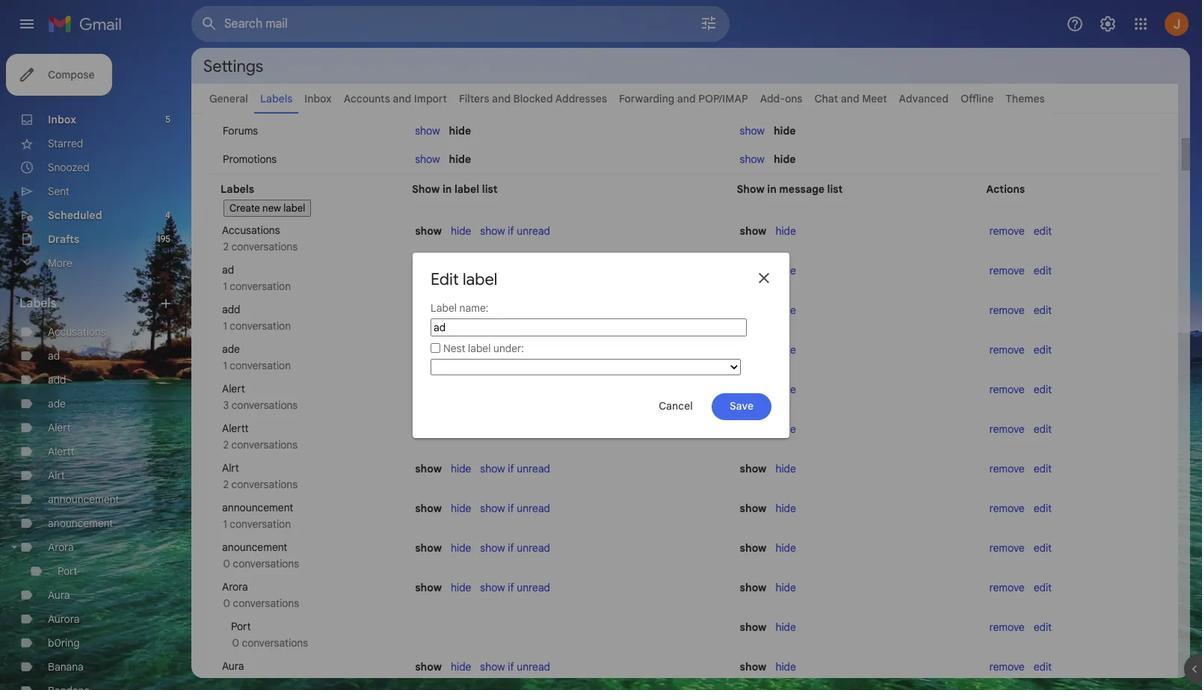 Task type: vqa. For each thing, say whether or not it's contained in the screenshot.
Daniel Griff to the top
no



Task type: locate. For each thing, give the bounding box(es) containing it.
0 horizontal spatial labels
[[19, 296, 57, 311]]

2 up announcement 1 conversation
[[223, 478, 229, 491]]

conversations inside alrt 2 conversations
[[231, 478, 298, 491]]

add up "ade" link
[[48, 373, 66, 387]]

7 edit link from the top
[[1034, 462, 1052, 476]]

aura down port 0 conversations
[[222, 660, 244, 673]]

accusations inside accusations 2 conversations
[[222, 224, 280, 237]]

show if unread link for alrt 2 conversations
[[480, 462, 550, 476]]

0 horizontal spatial ade
[[48, 397, 66, 411]]

accusations
[[222, 224, 280, 237], [48, 325, 106, 339]]

edit for add 1 conversation
[[1034, 304, 1052, 317]]

alertt down alert 'link'
[[48, 445, 74, 458]]

aura inside the "aura 0 conversations"
[[222, 660, 244, 673]]

hide link
[[451, 224, 471, 238], [776, 224, 796, 238], [451, 264, 471, 277], [776, 264, 796, 277], [451, 304, 471, 317], [776, 304, 796, 317], [451, 343, 471, 357], [776, 343, 796, 357], [776, 383, 796, 396], [776, 422, 796, 436], [451, 462, 471, 476], [776, 462, 796, 476], [451, 502, 471, 515], [776, 502, 796, 515], [451, 541, 471, 555], [776, 541, 796, 555], [451, 581, 471, 594], [776, 581, 796, 594], [776, 621, 796, 634], [451, 660, 471, 674], [776, 660, 796, 674]]

1 vertical spatial labels
[[221, 182, 254, 196]]

inbox up the starred
[[48, 113, 76, 126]]

alert up 3
[[222, 382, 245, 396]]

10 edit link from the top
[[1034, 581, 1052, 594]]

9 unread from the top
[[517, 660, 550, 674]]

inbox
[[305, 92, 332, 105], [48, 113, 76, 126]]

show if unread link for add 1 conversation
[[480, 304, 550, 317]]

0 vertical spatial add
[[222, 303, 240, 316]]

new
[[263, 202, 281, 215]]

arora for arora
[[48, 541, 74, 554]]

2 inside alertt 2 conversations
[[223, 438, 229, 452]]

0 horizontal spatial announcement
[[48, 493, 119, 506]]

aura 0 conversations
[[221, 660, 299, 689]]

1 vertical spatial 2
[[223, 438, 229, 452]]

edit
[[1034, 224, 1052, 238], [1034, 264, 1052, 277], [1034, 304, 1052, 317], [1034, 343, 1052, 357], [1034, 383, 1052, 396], [1034, 422, 1052, 436], [1034, 462, 1052, 476], [1034, 502, 1052, 515], [1034, 541, 1052, 555], [1034, 581, 1052, 594], [1034, 621, 1052, 634], [1034, 660, 1052, 674]]

if for add 1 conversation
[[508, 304, 514, 317]]

None search field
[[191, 6, 730, 42]]

nest
[[443, 342, 465, 355]]

6 if from the top
[[508, 502, 514, 515]]

11 edit from the top
[[1034, 621, 1052, 634]]

1 horizontal spatial ade
[[222, 342, 240, 356]]

2 show from the left
[[737, 182, 765, 196]]

forwarding and pop/imap
[[619, 92, 748, 105]]

1 vertical spatial aura
[[222, 660, 244, 673]]

2 in from the left
[[767, 182, 777, 196]]

conversations for alertt
[[231, 438, 298, 452]]

9 remove link from the top
[[990, 541, 1025, 555]]

remove for announcement 1 conversation
[[990, 502, 1025, 515]]

show if unread for alrt 2 conversations
[[480, 462, 550, 476]]

drafts link
[[48, 233, 79, 246]]

conversation up ade 1 conversation
[[230, 319, 291, 333]]

6 remove link from the top
[[990, 422, 1025, 436]]

2 inside alrt 2 conversations
[[223, 478, 229, 491]]

0 up port 0 conversations
[[223, 597, 230, 610]]

8 unread from the top
[[517, 581, 550, 594]]

anouncement inside labels navigation
[[48, 517, 113, 530]]

arora
[[48, 541, 74, 554], [222, 580, 248, 594]]

edit for alrt 2 conversations
[[1034, 462, 1052, 476]]

3 1 from the top
[[223, 359, 227, 372]]

8 remove from the top
[[990, 502, 1025, 515]]

remove link for alert 3 conversations
[[990, 383, 1025, 396]]

ade for ade
[[48, 397, 66, 411]]

0 horizontal spatial accusations
[[48, 325, 106, 339]]

9 edit link from the top
[[1034, 541, 1052, 555]]

2
[[223, 240, 229, 253], [223, 438, 229, 452], [223, 478, 229, 491]]

1 horizontal spatial aura
[[222, 660, 244, 673]]

0 vertical spatial alertt
[[222, 422, 249, 435]]

7 show if unread from the top
[[480, 541, 550, 555]]

0 horizontal spatial add
[[48, 373, 66, 387]]

0 inside arora 0 conversations
[[223, 597, 230, 610]]

announcement 1 conversation
[[221, 501, 293, 531]]

0 vertical spatial alert
[[222, 382, 245, 396]]

10 remove link from the top
[[990, 581, 1025, 594]]

1 inside 'add 1 conversation'
[[223, 319, 227, 333]]

1 vertical spatial ad
[[48, 349, 60, 363]]

7 if from the top
[[508, 541, 514, 555]]

ad down accusations 2 conversations
[[222, 263, 234, 277]]

edit label heading
[[431, 269, 498, 289]]

labels up create on the top left of page
[[221, 182, 254, 196]]

alrt inside labels navigation
[[48, 469, 65, 482]]

accusations inside labels navigation
[[48, 325, 106, 339]]

show link down add-
[[740, 124, 765, 138]]

show if unread for aura 0 conversations
[[480, 660, 550, 674]]

remove for arora 0 conversations
[[990, 581, 1025, 594]]

1 horizontal spatial add
[[222, 303, 240, 316]]

1 list from the left
[[482, 182, 498, 196]]

show link up show in label list
[[415, 153, 440, 166]]

1 up 'add 1 conversation'
[[223, 280, 227, 293]]

conversations inside alertt 2 conversations
[[231, 438, 298, 452]]

0 horizontal spatial ad
[[48, 349, 60, 363]]

alertt 2 conversations
[[221, 422, 298, 452]]

5 remove from the top
[[990, 383, 1025, 396]]

2 show if unread link from the top
[[480, 264, 550, 277]]

ad up add link
[[48, 349, 60, 363]]

edit for arora 0 conversations
[[1034, 581, 1052, 594]]

6 unread from the top
[[517, 502, 550, 515]]

2 edit link from the top
[[1034, 264, 1052, 277]]

1 horizontal spatial alrt
[[222, 461, 239, 475]]

0 vertical spatial inbox link
[[305, 92, 332, 105]]

4 1 from the top
[[223, 517, 227, 531]]

and right 'filters'
[[492, 92, 511, 105]]

12 remove link from the top
[[990, 660, 1025, 674]]

b0ring link
[[48, 636, 80, 650]]

arora inside arora 0 conversations
[[222, 580, 248, 594]]

arora up port link
[[48, 541, 74, 554]]

conversations
[[231, 240, 298, 253], [232, 399, 298, 412], [231, 438, 298, 452], [231, 478, 298, 491], [233, 557, 299, 571], [233, 597, 299, 610], [242, 636, 308, 650], [233, 676, 299, 689]]

1 inside ad 1 conversation
[[223, 280, 227, 293]]

3 conversation from the top
[[230, 359, 291, 372]]

alertt down 3
[[222, 422, 249, 435]]

show if unread for ade 1 conversation
[[480, 343, 550, 357]]

conversations inside accusations 2 conversations
[[231, 240, 298, 253]]

remove for aura 0 conversations
[[990, 660, 1025, 674]]

10 edit from the top
[[1034, 581, 1052, 594]]

ad inside ad 1 conversation
[[222, 263, 234, 277]]

1 vertical spatial inbox link
[[48, 113, 76, 126]]

add inside 'add 1 conversation'
[[222, 303, 240, 316]]

create new label
[[230, 202, 305, 215]]

alert
[[222, 382, 245, 396], [48, 421, 71, 434]]

conversation up alert 3 conversations
[[230, 359, 291, 372]]

edit link for announcement 1 conversation
[[1034, 502, 1052, 515]]

edit link for anouncement 0 conversations
[[1034, 541, 1052, 555]]

conversations inside the anouncement 0 conversations
[[233, 557, 299, 571]]

0 inside the "aura 0 conversations"
[[223, 676, 230, 689]]

conversation inside ade 1 conversation
[[230, 359, 291, 372]]

10 remove from the top
[[990, 581, 1025, 594]]

1 vertical spatial alertt
[[48, 445, 74, 458]]

3 show if unread link from the top
[[480, 304, 550, 317]]

inbox link right 'labels' link
[[305, 92, 332, 105]]

6 edit link from the top
[[1034, 422, 1052, 436]]

settings image
[[1099, 15, 1117, 33]]

9 remove from the top
[[990, 541, 1025, 555]]

chat and meet link
[[815, 92, 887, 105]]

remove link for alrt 2 conversations
[[990, 462, 1025, 476]]

label
[[455, 182, 479, 196], [284, 202, 305, 215], [463, 269, 498, 289], [468, 342, 491, 355]]

conversation up the anouncement 0 conversations
[[230, 517, 291, 531]]

8 if from the top
[[508, 581, 514, 594]]

1 for ad 1 conversation
[[223, 280, 227, 293]]

5
[[165, 114, 170, 125]]

list for show in label list
[[482, 182, 498, 196]]

2 remove from the top
[[990, 264, 1025, 277]]

1 vertical spatial add
[[48, 373, 66, 387]]

3 remove link from the top
[[990, 304, 1025, 317]]

1 edit link from the top
[[1034, 224, 1052, 238]]

and left the 'pop/imap'
[[677, 92, 696, 105]]

anouncement down announcement 1 conversation
[[222, 541, 287, 554]]

remove for alert 3 conversations
[[990, 383, 1025, 396]]

remove
[[990, 224, 1025, 238], [990, 264, 1025, 277], [990, 304, 1025, 317], [990, 343, 1025, 357], [990, 383, 1025, 396], [990, 422, 1025, 436], [990, 462, 1025, 476], [990, 502, 1025, 515], [990, 541, 1025, 555], [990, 581, 1025, 594], [990, 621, 1025, 634], [990, 660, 1025, 674]]

4 edit link from the top
[[1034, 343, 1052, 357]]

3 show if unread from the top
[[480, 304, 550, 317]]

starred
[[48, 137, 83, 150]]

1 horizontal spatial inbox link
[[305, 92, 332, 105]]

5 remove link from the top
[[990, 383, 1025, 396]]

195
[[157, 233, 170, 245]]

1 vertical spatial port
[[231, 620, 251, 633]]

labels down more
[[19, 296, 57, 311]]

ad
[[222, 263, 234, 277], [48, 349, 60, 363]]

alert for alert
[[48, 421, 71, 434]]

2 for accusations 2 conversations
[[223, 240, 229, 253]]

conversations up announcement 1 conversation
[[231, 478, 298, 491]]

show if unread for ad 1 conversation
[[480, 264, 550, 277]]

anouncement for anouncement
[[48, 517, 113, 530]]

1 in from the left
[[443, 182, 452, 196]]

remove link for aura 0 conversations
[[990, 660, 1025, 674]]

2 and from the left
[[492, 92, 511, 105]]

0 up the "aura 0 conversations"
[[232, 636, 239, 650]]

12 edit from the top
[[1034, 660, 1052, 674]]

add inside labels navigation
[[48, 373, 66, 387]]

1 inside ade 1 conversation
[[223, 359, 227, 372]]

6 show if unread from the top
[[480, 502, 550, 515]]

if for ade 1 conversation
[[508, 343, 514, 357]]

0 for arora 0 conversations
[[223, 597, 230, 610]]

6 show if unread link from the top
[[480, 502, 550, 515]]

7 edit from the top
[[1034, 462, 1052, 476]]

3 and from the left
[[677, 92, 696, 105]]

remove for anouncement 0 conversations
[[990, 541, 1025, 555]]

if for anouncement 0 conversations
[[508, 541, 514, 555]]

2 vertical spatial labels
[[19, 296, 57, 311]]

3 edit link from the top
[[1034, 304, 1052, 317]]

inbox for the leftmost inbox link
[[48, 113, 76, 126]]

aura up the aurora link
[[48, 589, 70, 602]]

show if unread for arora 0 conversations
[[480, 581, 550, 594]]

conversation for add
[[230, 319, 291, 333]]

alert inside labels navigation
[[48, 421, 71, 434]]

ad link
[[48, 349, 60, 363]]

0 vertical spatial port
[[58, 565, 77, 578]]

12 remove from the top
[[990, 660, 1025, 674]]

5 edit from the top
[[1034, 383, 1052, 396]]

conversations up ad 1 conversation
[[231, 240, 298, 253]]

ade
[[222, 342, 240, 356], [48, 397, 66, 411]]

1 inside announcement 1 conversation
[[223, 517, 227, 531]]

anouncement 0 conversations
[[221, 541, 299, 571]]

ad inside labels navigation
[[48, 349, 60, 363]]

and for forwarding
[[677, 92, 696, 105]]

8 show if unread from the top
[[480, 581, 550, 594]]

accusations for accusations
[[48, 325, 106, 339]]

show if unread link
[[480, 224, 550, 238], [480, 264, 550, 277], [480, 304, 550, 317], [480, 343, 550, 357], [480, 462, 550, 476], [480, 502, 550, 515], [480, 541, 550, 555], [480, 581, 550, 594], [480, 660, 550, 674]]

unread
[[517, 224, 550, 238], [517, 264, 550, 277], [517, 304, 550, 317], [517, 343, 550, 357], [517, 462, 550, 476], [517, 502, 550, 515], [517, 541, 550, 555], [517, 581, 550, 594], [517, 660, 550, 674]]

arora down the anouncement 0 conversations
[[222, 580, 248, 594]]

announcement inside announcement 1 conversation
[[222, 501, 293, 514]]

labels for labels heading
[[19, 296, 57, 311]]

1 horizontal spatial alertt
[[222, 422, 249, 435]]

2 horizontal spatial labels
[[260, 92, 293, 105]]

conversation inside 'add 1 conversation'
[[230, 319, 291, 333]]

list
[[482, 182, 498, 196], [827, 182, 843, 196]]

8 show if unread link from the top
[[480, 581, 550, 594]]

1 edit from the top
[[1034, 224, 1052, 238]]

remove link for add 1 conversation
[[990, 304, 1025, 317]]

and right chat
[[841, 92, 860, 105]]

ade inside ade 1 conversation
[[222, 342, 240, 356]]

inbox inside labels navigation
[[48, 113, 76, 126]]

3 unread from the top
[[517, 304, 550, 317]]

0 vertical spatial arora
[[48, 541, 74, 554]]

4 and from the left
[[841, 92, 860, 105]]

0 horizontal spatial anouncement
[[48, 517, 113, 530]]

add-ons link
[[760, 92, 803, 105]]

0 horizontal spatial arora
[[48, 541, 74, 554]]

2 vertical spatial 2
[[223, 478, 229, 491]]

9 if from the top
[[508, 660, 514, 674]]

1 vertical spatial alert
[[48, 421, 71, 434]]

inbox link
[[305, 92, 332, 105], [48, 113, 76, 126]]

remove link
[[990, 224, 1025, 238], [990, 264, 1025, 277], [990, 304, 1025, 317], [990, 343, 1025, 357], [990, 383, 1025, 396], [990, 422, 1025, 436], [990, 462, 1025, 476], [990, 502, 1025, 515], [990, 541, 1025, 555], [990, 581, 1025, 594], [990, 621, 1025, 634], [990, 660, 1025, 674]]

conversation inside ad 1 conversation
[[230, 280, 291, 293]]

edit link for ad 1 conversation
[[1034, 264, 1052, 277]]

announcement up anouncement link
[[48, 493, 119, 506]]

remove link for arora 0 conversations
[[990, 581, 1025, 594]]

1 horizontal spatial anouncement
[[222, 541, 287, 554]]

3 remove from the top
[[990, 304, 1025, 317]]

4 if from the top
[[508, 343, 514, 357]]

2 1 from the top
[[223, 319, 227, 333]]

alert up alertt link
[[48, 421, 71, 434]]

chat
[[815, 92, 838, 105]]

show if unread for accusations 2 conversations
[[480, 224, 550, 238]]

0 horizontal spatial list
[[482, 182, 498, 196]]

1 for ade 1 conversation
[[223, 359, 227, 372]]

0 inside the anouncement 0 conversations
[[223, 557, 230, 571]]

in
[[443, 182, 452, 196], [767, 182, 777, 196]]

5 show if unread link from the top
[[480, 462, 550, 476]]

1 horizontal spatial list
[[827, 182, 843, 196]]

1 horizontal spatial accusations
[[222, 224, 280, 237]]

12 edit link from the top
[[1034, 660, 1052, 674]]

1 show if unread from the top
[[480, 224, 550, 238]]

0 horizontal spatial aura
[[48, 589, 70, 602]]

show
[[412, 182, 440, 196], [737, 182, 765, 196]]

0 vertical spatial labels
[[260, 92, 293, 105]]

unread for anouncement 0 conversations
[[517, 541, 550, 555]]

4 show if unread link from the top
[[480, 343, 550, 357]]

0 horizontal spatial show
[[412, 182, 440, 196]]

remove link for alertt 2 conversations
[[990, 422, 1025, 436]]

3 if from the top
[[508, 304, 514, 317]]

0 horizontal spatial inbox
[[48, 113, 76, 126]]

conversations for arora
[[233, 597, 299, 610]]

1 unread from the top
[[517, 224, 550, 238]]

conversations inside the "aura 0 conversations"
[[233, 676, 299, 689]]

1 horizontal spatial alert
[[222, 382, 245, 396]]

show if unread link for announcement 1 conversation
[[480, 502, 550, 515]]

accounts and import
[[344, 92, 447, 105]]

show if unread
[[480, 224, 550, 238], [480, 264, 550, 277], [480, 304, 550, 317], [480, 343, 550, 357], [480, 462, 550, 476], [480, 502, 550, 515], [480, 541, 550, 555], [480, 581, 550, 594], [480, 660, 550, 674]]

2 conversation from the top
[[230, 319, 291, 333]]

scheduled
[[48, 209, 102, 222]]

actions
[[987, 182, 1025, 196]]

aurora
[[48, 612, 80, 626]]

0 horizontal spatial port
[[58, 565, 77, 578]]

unread for ade 1 conversation
[[517, 343, 550, 357]]

0 vertical spatial anouncement
[[48, 517, 113, 530]]

search mail image
[[196, 10, 223, 37]]

and for filters
[[492, 92, 511, 105]]

accusations down labels heading
[[48, 325, 106, 339]]

1 horizontal spatial labels
[[221, 182, 254, 196]]

accusations down create on the top left of page
[[222, 224, 280, 237]]

arora for arora 0 conversations
[[222, 580, 248, 594]]

alrt inside alrt 2 conversations
[[222, 461, 239, 475]]

add-ons
[[760, 92, 803, 105]]

8 edit link from the top
[[1034, 502, 1052, 515]]

0 inside port 0 conversations
[[232, 636, 239, 650]]

arora inside labels navigation
[[48, 541, 74, 554]]

alertt inside labels navigation
[[48, 445, 74, 458]]

5 if from the top
[[508, 462, 514, 476]]

7 unread from the top
[[517, 541, 550, 555]]

1 if from the top
[[508, 224, 514, 238]]

1 remove link from the top
[[990, 224, 1025, 238]]

conversations up alertt 2 conversations
[[232, 399, 298, 412]]

2 up ad 1 conversation
[[223, 240, 229, 253]]

1 show from the left
[[412, 182, 440, 196]]

conversations for anouncement
[[233, 557, 299, 571]]

2 down 3
[[223, 438, 229, 452]]

1
[[223, 280, 227, 293], [223, 319, 227, 333], [223, 359, 227, 372], [223, 517, 227, 531]]

1 show if unread link from the top
[[480, 224, 550, 238]]

1 1 from the top
[[223, 280, 227, 293]]

themes link
[[1006, 92, 1045, 105]]

edit for anouncement 0 conversations
[[1034, 541, 1052, 555]]

labels inside navigation
[[19, 296, 57, 311]]

1 horizontal spatial ad
[[222, 263, 234, 277]]

1 horizontal spatial port
[[231, 620, 251, 633]]

conversation
[[230, 280, 291, 293], [230, 319, 291, 333], [230, 359, 291, 372], [230, 517, 291, 531]]

alrt down alertt 2 conversations
[[222, 461, 239, 475]]

9 edit from the top
[[1034, 541, 1052, 555]]

0 for anouncement 0 conversations
[[223, 557, 230, 571]]

show link down "import"
[[415, 124, 440, 138]]

1 horizontal spatial announcement
[[222, 501, 293, 514]]

conversations up arora 0 conversations
[[233, 557, 299, 571]]

0 vertical spatial ad
[[222, 263, 234, 277]]

1 vertical spatial accusations
[[48, 325, 106, 339]]

2 for alrt 2 conversations
[[223, 478, 229, 491]]

4 unread from the top
[[517, 343, 550, 357]]

conversations for alrt
[[231, 478, 298, 491]]

inbox link up the starred
[[48, 113, 76, 126]]

inbox right 'labels' link
[[305, 92, 332, 105]]

0 vertical spatial 2
[[223, 240, 229, 253]]

5 show if unread from the top
[[480, 462, 550, 476]]

arora link
[[48, 541, 74, 554]]

11 edit link from the top
[[1034, 621, 1052, 634]]

5 edit link from the top
[[1034, 383, 1052, 396]]

announcement inside labels navigation
[[48, 493, 119, 506]]

5 unread from the top
[[517, 462, 550, 476]]

1 horizontal spatial inbox
[[305, 92, 332, 105]]

1 horizontal spatial arora
[[222, 580, 248, 594]]

9 show if unread from the top
[[480, 660, 550, 674]]

anouncement down announcement link
[[48, 517, 113, 530]]

0 for port 0 conversations
[[232, 636, 239, 650]]

3 2 from the top
[[223, 478, 229, 491]]

edit for announcement 1 conversation
[[1034, 502, 1052, 515]]

anouncement for anouncement 0 conversations
[[222, 541, 287, 554]]

1 horizontal spatial in
[[767, 182, 777, 196]]

port inside labels navigation
[[58, 565, 77, 578]]

3 edit from the top
[[1034, 304, 1052, 317]]

1 vertical spatial ade
[[48, 397, 66, 411]]

show in label list
[[412, 182, 498, 196]]

remove for ad 1 conversation
[[990, 264, 1025, 277]]

ad 1 conversation
[[221, 263, 291, 293]]

conversation inside announcement 1 conversation
[[230, 517, 291, 531]]

edit
[[431, 269, 459, 289]]

alert inside alert 3 conversations
[[222, 382, 245, 396]]

0 up arora 0 conversations
[[223, 557, 230, 571]]

announcement down alrt 2 conversations
[[222, 501, 293, 514]]

0 horizontal spatial alertt
[[48, 445, 74, 458]]

port inside port 0 conversations
[[231, 620, 251, 633]]

1 up 3
[[223, 359, 227, 372]]

4 conversation from the top
[[230, 517, 291, 531]]

1 vertical spatial inbox
[[48, 113, 76, 126]]

1 conversation from the top
[[230, 280, 291, 293]]

1 up the anouncement 0 conversations
[[223, 517, 227, 531]]

conversations inside port 0 conversations
[[242, 636, 308, 650]]

announcement
[[48, 493, 119, 506], [222, 501, 293, 514]]

conversation up 'add 1 conversation'
[[230, 280, 291, 293]]

add-
[[760, 92, 785, 105]]

aura inside labels navigation
[[48, 589, 70, 602]]

and left "import"
[[393, 92, 411, 105]]

alertt inside alertt 2 conversations
[[222, 422, 249, 435]]

anouncement inside the anouncement 0 conversations
[[222, 541, 287, 554]]

edit link for add 1 conversation
[[1034, 304, 1052, 317]]

edit for aura 0 conversations
[[1034, 660, 1052, 674]]

port down arora 0 conversations
[[231, 620, 251, 633]]

alrt down alertt link
[[48, 469, 65, 482]]

conversations inside alert 3 conversations
[[232, 399, 298, 412]]

0 down port 0 conversations
[[223, 676, 230, 689]]

4 remove link from the top
[[990, 343, 1025, 357]]

0 horizontal spatial alert
[[48, 421, 71, 434]]

0 horizontal spatial alrt
[[48, 469, 65, 482]]

port down arora link
[[58, 565, 77, 578]]

2 edit from the top
[[1034, 264, 1052, 277]]

2 inside accusations 2 conversations
[[223, 240, 229, 253]]

1 remove from the top
[[990, 224, 1025, 238]]

1 horizontal spatial show
[[737, 182, 765, 196]]

ade 1 conversation
[[221, 342, 291, 372]]

0 vertical spatial aura
[[48, 589, 70, 602]]

conversations up the "aura 0 conversations"
[[242, 636, 308, 650]]

1 up ade 1 conversation
[[223, 319, 227, 333]]

2 unread from the top
[[517, 264, 550, 277]]

conversations up port 0 conversations
[[233, 597, 299, 610]]

ade inside labels navigation
[[48, 397, 66, 411]]

0 horizontal spatial in
[[443, 182, 452, 196]]

alertt
[[222, 422, 249, 435], [48, 445, 74, 458]]

alrt for alrt
[[48, 469, 65, 482]]

add down ad 1 conversation
[[222, 303, 240, 316]]

conversations inside arora 0 conversations
[[233, 597, 299, 610]]

1 vertical spatial anouncement
[[222, 541, 287, 554]]

alertt for alertt
[[48, 445, 74, 458]]

0 vertical spatial ade
[[222, 342, 240, 356]]

0 for aura 0 conversations
[[223, 676, 230, 689]]

8 remove link from the top
[[990, 502, 1025, 515]]

remove for accusations 2 conversations
[[990, 224, 1025, 238]]

0 vertical spatial inbox
[[305, 92, 332, 105]]

conversations down port 0 conversations
[[233, 676, 299, 689]]

8 edit from the top
[[1034, 502, 1052, 515]]

2 list from the left
[[827, 182, 843, 196]]

edit link
[[1034, 224, 1052, 238], [1034, 264, 1052, 277], [1034, 304, 1052, 317], [1034, 343, 1052, 357], [1034, 383, 1052, 396], [1034, 422, 1052, 436], [1034, 462, 1052, 476], [1034, 502, 1052, 515], [1034, 541, 1052, 555], [1034, 581, 1052, 594], [1034, 621, 1052, 634], [1034, 660, 1052, 674]]

more
[[48, 256, 72, 270]]

1 and from the left
[[393, 92, 411, 105]]

1 for add 1 conversation
[[223, 319, 227, 333]]

4 remove from the top
[[990, 343, 1025, 357]]

0
[[223, 557, 230, 571], [223, 597, 230, 610], [232, 636, 239, 650], [223, 676, 230, 689]]

ade down add link
[[48, 397, 66, 411]]

7 remove from the top
[[990, 462, 1025, 476]]

conversation for ad
[[230, 280, 291, 293]]

7 remove link from the top
[[990, 462, 1025, 476]]

labels right general
[[260, 92, 293, 105]]

4 edit from the top
[[1034, 343, 1052, 357]]

offline link
[[961, 92, 994, 105]]

edit link for alert 3 conversations
[[1034, 383, 1052, 396]]

1 2 from the top
[[223, 240, 229, 253]]

labels navigation
[[0, 48, 191, 690]]

2 show if unread from the top
[[480, 264, 550, 277]]

6 edit from the top
[[1034, 422, 1052, 436]]

2 remove link from the top
[[990, 264, 1025, 277]]

ade down 'add 1 conversation'
[[222, 342, 240, 356]]

hide
[[449, 124, 471, 138], [774, 124, 796, 138], [449, 153, 471, 166], [774, 153, 796, 166], [451, 224, 471, 238], [776, 224, 796, 238], [451, 264, 471, 277], [776, 264, 796, 277], [451, 304, 471, 317], [776, 304, 796, 317], [451, 343, 471, 357], [776, 343, 796, 357], [776, 383, 796, 396], [776, 422, 796, 436], [451, 462, 471, 476], [776, 462, 796, 476], [451, 502, 471, 515], [776, 502, 796, 515], [451, 541, 471, 555], [776, 541, 796, 555], [451, 581, 471, 594], [776, 581, 796, 594], [776, 621, 796, 634], [451, 660, 471, 674], [776, 660, 796, 674]]

offline
[[961, 92, 994, 105]]

1 vertical spatial arora
[[222, 580, 248, 594]]

conversations up alrt 2 conversations
[[231, 438, 298, 452]]

4 show if unread from the top
[[480, 343, 550, 357]]

0 vertical spatial accusations
[[222, 224, 280, 237]]



Task type: describe. For each thing, give the bounding box(es) containing it.
show if unread link for ad 1 conversation
[[480, 264, 550, 277]]

alrt 2 conversations
[[221, 461, 298, 491]]

show in message list
[[737, 182, 843, 196]]

edit label alert dialog
[[413, 252, 790, 438]]

add link
[[48, 373, 66, 387]]

accounts and import link
[[344, 92, 447, 105]]

unread for aura 0 conversations
[[517, 660, 550, 674]]

unread for ad 1 conversation
[[517, 264, 550, 277]]

unread for add 1 conversation
[[517, 304, 550, 317]]

snoozed link
[[48, 161, 90, 174]]

edit link for accusations 2 conversations
[[1034, 224, 1052, 238]]

forums
[[223, 124, 258, 138]]

show if unread link for ade 1 conversation
[[480, 343, 550, 357]]

accounts
[[344, 92, 390, 105]]

alrt link
[[48, 469, 65, 482]]

aura link
[[48, 589, 70, 602]]

create
[[230, 202, 260, 215]]

snoozed
[[48, 161, 90, 174]]

unread for arora 0 conversations
[[517, 581, 550, 594]]

inbox for the right inbox link
[[305, 92, 332, 105]]

arora 0 conversations
[[221, 580, 299, 610]]

drafts
[[48, 233, 79, 246]]

4
[[165, 209, 170, 221]]

1 for announcement 1 conversation
[[223, 517, 227, 531]]

show if unread link for anouncement 0 conversations
[[480, 541, 550, 555]]

if for alrt 2 conversations
[[508, 462, 514, 476]]

show if unread link for arora 0 conversations
[[480, 581, 550, 594]]

advanced search options image
[[694, 8, 724, 38]]

if for ad 1 conversation
[[508, 264, 514, 277]]

import
[[414, 92, 447, 105]]

filters and blocked addresses
[[459, 92, 607, 105]]

11 remove link from the top
[[990, 621, 1025, 634]]

unread for alrt 2 conversations
[[517, 462, 550, 476]]

general link
[[209, 92, 248, 105]]

show if unread link for aura 0 conversations
[[480, 660, 550, 674]]

announcement link
[[48, 493, 119, 506]]

under:
[[494, 342, 524, 355]]

announcement for announcement
[[48, 493, 119, 506]]

if for aura 0 conversations
[[508, 660, 514, 674]]

ade link
[[48, 397, 66, 411]]

general
[[209, 92, 248, 105]]

if for announcement 1 conversation
[[508, 502, 514, 515]]

if for accusations 2 conversations
[[508, 224, 514, 238]]

edit link for alrt 2 conversations
[[1034, 462, 1052, 476]]

name:
[[460, 301, 489, 314]]

labels heading
[[19, 296, 159, 311]]

edit for ad 1 conversation
[[1034, 264, 1052, 277]]

if for arora 0 conversations
[[508, 581, 514, 594]]

chat and meet
[[815, 92, 887, 105]]

port for port
[[58, 565, 77, 578]]

2 for alertt 2 conversations
[[223, 438, 229, 452]]

filters
[[459, 92, 489, 105]]

in for message
[[767, 182, 777, 196]]

Label name: field
[[431, 318, 747, 336]]

main menu image
[[18, 15, 36, 33]]

alert 3 conversations
[[221, 382, 298, 412]]

add for add 1 conversation
[[222, 303, 240, 316]]

sent link
[[48, 185, 69, 198]]

and for accounts
[[393, 92, 411, 105]]

scheduled link
[[48, 209, 102, 222]]

accusations link
[[48, 325, 106, 339]]

conversations for alert
[[232, 399, 298, 412]]

remove link for anouncement 0 conversations
[[990, 541, 1025, 555]]

remove link for accusations 2 conversations
[[990, 224, 1025, 238]]

ade for ade 1 conversation
[[222, 342, 240, 356]]

blocked
[[513, 92, 553, 105]]

remove for ade 1 conversation
[[990, 343, 1025, 357]]

settings
[[203, 56, 263, 76]]

compose button
[[6, 54, 113, 96]]

edit for ade 1 conversation
[[1034, 343, 1052, 357]]

edit link for arora 0 conversations
[[1034, 581, 1052, 594]]

pop/imap
[[699, 92, 748, 105]]

sent
[[48, 185, 69, 198]]

create new label button
[[224, 200, 311, 217]]

3
[[223, 399, 229, 412]]

unread for announcement 1 conversation
[[517, 502, 550, 515]]

more button
[[0, 251, 179, 275]]

accusations for accusations 2 conversations
[[222, 224, 280, 237]]

alert link
[[48, 421, 71, 434]]

labels link
[[260, 92, 293, 105]]

banana
[[48, 660, 84, 674]]

show link up show in message list
[[740, 153, 765, 166]]

announcement for announcement 1 conversation
[[222, 501, 293, 514]]

alrt for alrt 2 conversations
[[222, 461, 239, 475]]

ons
[[785, 92, 803, 105]]

remove for alertt 2 conversations
[[990, 422, 1025, 436]]

port for port 0 conversations
[[231, 620, 251, 633]]

label
[[431, 301, 457, 314]]

remove for alrt 2 conversations
[[990, 462, 1025, 476]]

anouncement link
[[48, 517, 113, 530]]

edit link for ade 1 conversation
[[1034, 343, 1052, 357]]

edit for alertt 2 conversations
[[1034, 422, 1052, 436]]

remove for add 1 conversation
[[990, 304, 1025, 317]]

show for show in message list
[[737, 182, 765, 196]]

conversation for announcement
[[230, 517, 291, 531]]

advanced
[[899, 92, 949, 105]]

remove link for ad 1 conversation
[[990, 264, 1025, 277]]

accusations 2 conversations
[[221, 224, 298, 253]]

alertt for alertt 2 conversations
[[222, 422, 249, 435]]

show if unread for add 1 conversation
[[480, 304, 550, 317]]

nest label under:
[[443, 342, 524, 355]]

conversation for ade
[[230, 359, 291, 372]]

11 remove from the top
[[990, 621, 1025, 634]]

aurora link
[[48, 612, 80, 626]]

filters and blocked addresses link
[[459, 92, 607, 105]]

banana link
[[48, 660, 84, 674]]

remove link for ade 1 conversation
[[990, 343, 1025, 357]]

b0ring
[[48, 636, 80, 650]]

edit label
[[431, 269, 498, 289]]

forwarding and pop/imap link
[[619, 92, 748, 105]]

conversations for accusations
[[231, 240, 298, 253]]

label inside "button"
[[284, 202, 305, 215]]

meet
[[862, 92, 887, 105]]

add 1 conversation
[[221, 303, 291, 333]]

edit link for alertt 2 conversations
[[1034, 422, 1052, 436]]

port 0 conversations
[[230, 620, 308, 650]]

alertt link
[[48, 445, 74, 458]]

addresses
[[555, 92, 607, 105]]

show if unread for announcement 1 conversation
[[480, 502, 550, 515]]

show for show in label list
[[412, 182, 440, 196]]

themes
[[1006, 92, 1045, 105]]

port link
[[58, 565, 77, 578]]

conversations for aura
[[233, 676, 299, 689]]

promotions
[[223, 153, 277, 166]]

compose
[[48, 68, 95, 82]]

aura for aura
[[48, 589, 70, 602]]

starred link
[[48, 137, 83, 150]]

aura for aura 0 conversations
[[222, 660, 244, 673]]

list for show in message list
[[827, 182, 843, 196]]

alert for alert 3 conversations
[[222, 382, 245, 396]]

edit for accusations 2 conversations
[[1034, 224, 1052, 238]]

advanced link
[[899, 92, 949, 105]]

unread for accusations 2 conversations
[[517, 224, 550, 238]]

Nest label under: checkbox
[[431, 343, 440, 353]]

ad for ad
[[48, 349, 60, 363]]

forwarding
[[619, 92, 675, 105]]

label name:
[[431, 301, 489, 314]]

message
[[779, 182, 825, 196]]

0 horizontal spatial inbox link
[[48, 113, 76, 126]]



